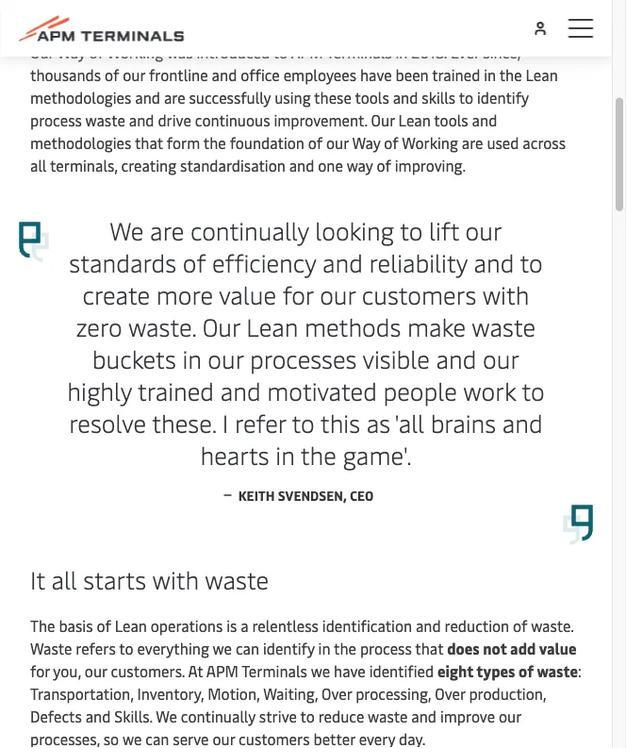 Task type: locate. For each thing, give the bounding box(es) containing it.
the down since, on the right top
[[500, 64, 522, 84]]

to right work
[[522, 374, 545, 407]]

so
[[104, 728, 119, 748]]

does not add value for you, our customers. at apm terminals we have identified eight types of waste
[[30, 638, 578, 681]]

continually down standardisation
[[190, 214, 309, 247]]

0 horizontal spatial we
[[110, 214, 144, 247]]

2 over from the left
[[435, 683, 466, 703]]

1 horizontal spatial can
[[236, 638, 259, 658]]

our right serve
[[213, 728, 235, 748]]

terminals
[[326, 42, 392, 62], [242, 660, 308, 681]]

reduction
[[445, 615, 510, 635]]

that up creating
[[135, 132, 163, 152]]

are inside we are continually looking to lift our standards of efficiency and reliability and to create more value for our customers with zero waste. our lean methods make waste buckets in our processes visible and our highly trained and motivated people work to resolve these. i refer to this as 'all brains and hearts in the game'.
[[150, 214, 184, 247]]

value
[[219, 278, 277, 311], [539, 638, 577, 658]]

frontline
[[149, 64, 208, 84]]

have left been
[[360, 64, 392, 84]]

way
[[347, 155, 373, 175]]

1 horizontal spatial our
[[203, 310, 240, 343]]

for inside we are continually looking to lift our standards of efficiency and reliability and to create more value for our customers with zero waste. our lean methods make waste buckets in our processes visible and our highly trained and motivated people work to resolve these. i refer to this as 'all brains and hearts in the game'.
[[283, 278, 314, 311]]

lean up across
[[526, 64, 558, 84]]

1 horizontal spatial we
[[213, 638, 232, 658]]

our up 'thousands'
[[30, 42, 54, 62]]

of
[[89, 42, 104, 62], [105, 64, 119, 84], [308, 132, 323, 152], [384, 132, 399, 152], [377, 155, 391, 175], [183, 246, 206, 279], [97, 615, 111, 635], [513, 615, 528, 635], [519, 660, 534, 681]]

continually inside we are continually looking to lift our standards of efficiency and reliability and to create more value for our customers with zero waste. our lean methods make waste buckets in our processes visible and our highly trained and motivated people work to resolve these. i refer to this as 'all brains and hearts in the game'.
[[190, 214, 309, 247]]

1 vertical spatial that
[[415, 638, 444, 658]]

1 horizontal spatial tools
[[434, 109, 469, 130]]

0 horizontal spatial process
[[30, 109, 82, 130]]

these.
[[152, 406, 216, 439]]

waste up work
[[472, 310, 536, 343]]

0 vertical spatial all
[[30, 155, 47, 175]]

we right so
[[123, 728, 142, 748]]

customers inside we are continually looking to lift our standards of efficiency and reliability and to create more value for our customers with zero waste. our lean methods make waste buckets in our processes visible and our highly trained and motivated people work to resolve these. i refer to this as 'all brains and hearts in the game'.
[[362, 278, 477, 311]]

1 horizontal spatial trained
[[432, 64, 481, 84]]

in
[[396, 42, 408, 62], [484, 64, 496, 84], [182, 342, 202, 375], [276, 438, 295, 471], [319, 638, 331, 658]]

1 vertical spatial value
[[539, 638, 577, 658]]

2 horizontal spatial our
[[371, 109, 395, 130]]

1 vertical spatial we
[[311, 660, 330, 681]]

and down been
[[393, 87, 418, 107]]

tools down skills
[[434, 109, 469, 130]]

the up svendsen,
[[301, 438, 337, 471]]

0 horizontal spatial identify
[[263, 638, 315, 658]]

trained
[[432, 64, 481, 84], [138, 374, 214, 407]]

2 vertical spatial our
[[203, 310, 240, 343]]

: transportation, inventory, motion, waiting, over processing, over production, defects and skills. we continually strive to reduce waste and improve our processes, so we can serve our customers better every day.
[[30, 660, 582, 748]]

1 horizontal spatial customers
[[362, 278, 477, 311]]

game'.
[[343, 438, 412, 471]]

methodologies
[[30, 87, 132, 107], [30, 132, 132, 152]]

foundation
[[230, 132, 305, 152]]

0 horizontal spatial for
[[30, 660, 50, 681]]

hearts
[[200, 438, 270, 471]]

customers
[[362, 278, 477, 311], [239, 728, 310, 748]]

1 vertical spatial waste.
[[531, 615, 574, 635]]

1 vertical spatial for
[[30, 660, 50, 681]]

the inside the basis of lean operations is a relentless identification and reduction of waste. waste refers to everything we can identify in the process that
[[334, 638, 357, 658]]

tools right these
[[355, 87, 389, 107]]

lean down efficiency
[[247, 310, 298, 343]]

0 vertical spatial tools
[[355, 87, 389, 107]]

1 vertical spatial apm
[[206, 660, 239, 681]]

lean inside the basis of lean operations is a relentless identification and reduction of waste. waste refers to everything we can identify in the process that
[[115, 615, 147, 635]]

the
[[30, 615, 55, 635]]

apm up motion,
[[206, 660, 239, 681]]

create
[[83, 278, 150, 311]]

1 horizontal spatial waste.
[[531, 615, 574, 635]]

1 horizontal spatial apm
[[291, 42, 323, 62]]

can
[[236, 638, 259, 658], [146, 728, 169, 748]]

0 vertical spatial have
[[360, 64, 392, 84]]

waste inside we are continually looking to lift our standards of efficiency and reliability and to create more value for our customers with zero waste. our lean methods make waste buckets in our processes visible and our highly trained and motivated people work to resolve these. i refer to this as 'all brains and hearts in the game'.
[[472, 310, 536, 343]]

waste up terminals, in the left top of the page
[[85, 109, 125, 130]]

0 vertical spatial continually
[[190, 214, 309, 247]]

working
[[107, 42, 163, 62], [402, 132, 458, 152]]

waste inside does not add value for you, our customers. at apm terminals we have identified eight types of waste
[[537, 660, 578, 681]]

standardisation
[[180, 155, 286, 175]]

lean up refers
[[115, 615, 147, 635]]

and up successfully
[[212, 64, 237, 84]]

the basis of lean operations is a relentless identification and reduction of waste. waste refers to everything we can identify in the process that
[[30, 615, 574, 658]]

0 horizontal spatial over
[[322, 683, 352, 703]]

terminals up waiting,
[[242, 660, 308, 681]]

methodologies down 'thousands'
[[30, 87, 132, 107]]

with up operations on the left
[[152, 562, 199, 595]]

terminals up employees
[[326, 42, 392, 62]]

0 vertical spatial our
[[30, 42, 54, 62]]

1 vertical spatial process
[[360, 638, 412, 658]]

thousands
[[30, 64, 101, 84]]

2 vertical spatial we
[[123, 728, 142, 748]]

0 horizontal spatial waste.
[[128, 310, 196, 343]]

this
[[321, 406, 361, 439]]

creating
[[121, 155, 177, 175]]

1 vertical spatial continually
[[181, 706, 256, 726]]

customers down strive on the bottom left of the page
[[239, 728, 310, 748]]

identify down relentless
[[263, 638, 315, 658]]

can down skills.
[[146, 728, 169, 748]]

our up the one
[[326, 132, 349, 152]]

ever
[[451, 42, 480, 62]]

0 vertical spatial trained
[[432, 64, 481, 84]]

1 horizontal spatial that
[[415, 638, 444, 658]]

1 vertical spatial way
[[352, 132, 381, 152]]

successfully
[[189, 87, 271, 107]]

our down efficiency
[[203, 310, 240, 343]]

0 vertical spatial identify
[[477, 87, 529, 107]]

waste down processing,
[[368, 706, 408, 726]]

continually down motion,
[[181, 706, 256, 726]]

of up the add
[[513, 615, 528, 635]]

of inside does not add value for you, our customers. at apm terminals we have identified eight types of waste
[[519, 660, 534, 681]]

lean down skills
[[399, 109, 431, 130]]

trained down ever
[[432, 64, 481, 84]]

0 vertical spatial customers
[[362, 278, 477, 311]]

waste
[[85, 109, 125, 130], [472, 310, 536, 343], [205, 562, 269, 595], [537, 660, 578, 681], [368, 706, 408, 726]]

waiting,
[[263, 683, 318, 703]]

of down the add
[[519, 660, 534, 681]]

0 vertical spatial methodologies
[[30, 87, 132, 107]]

1 vertical spatial all
[[51, 562, 77, 595]]

0 horizontal spatial value
[[219, 278, 277, 311]]

keith svendsen, ceo
[[238, 486, 374, 504]]

identification
[[323, 615, 412, 635]]

have inside our way of working was introduced to apm terminals in 2018. ever since, thousands of our frontline and office employees have been trained in the lean methodologies and are successfully using these tools and skills to identify process waste and drive continuous improvement. our lean tools and methodologies that form the foundation of our way of working are used across all terminals, creating standardisation and one way of improving.
[[360, 64, 392, 84]]

our
[[30, 42, 54, 62], [371, 109, 395, 130], [203, 310, 240, 343]]

with right make on the right of the page
[[483, 278, 530, 311]]

using
[[275, 87, 311, 107]]

improvement.
[[274, 109, 368, 130]]

waste. right "zero" at the top
[[128, 310, 196, 343]]

1 horizontal spatial working
[[402, 132, 458, 152]]

we down is
[[213, 638, 232, 658]]

1 vertical spatial can
[[146, 728, 169, 748]]

0 horizontal spatial working
[[107, 42, 163, 62]]

that inside the basis of lean operations is a relentless identification and reduction of waste. waste refers to everything we can identify in the process that
[[415, 638, 444, 658]]

waste up production,
[[537, 660, 578, 681]]

waste. inside we are continually looking to lift our standards of efficiency and reliability and to create more value for our customers with zero waste. our lean methods make waste buckets in our processes visible and our highly trained and motivated people work to resolve these. i refer to this as 'all brains and hearts in the game'.
[[128, 310, 196, 343]]

0 vertical spatial can
[[236, 638, 259, 658]]

1 vertical spatial terminals
[[242, 660, 308, 681]]

1 horizontal spatial way
[[352, 132, 381, 152]]

and left reduction
[[416, 615, 441, 635]]

identify inside the basis of lean operations is a relentless identification and reduction of waste. waste refers to everything we can identify in the process that
[[263, 638, 315, 658]]

1 horizontal spatial we
[[156, 706, 177, 726]]

are
[[164, 87, 186, 107], [462, 132, 484, 152], [150, 214, 184, 247]]

have up reduce at the right bottom
[[334, 660, 366, 681]]

0 vertical spatial for
[[283, 278, 314, 311]]

we inside we are continually looking to lift our standards of efficiency and reliability and to create more value for our customers with zero waste. our lean methods make waste buckets in our processes visible and our highly trained and motivated people work to resolve these. i refer to this as 'all brains and hearts in the game'.
[[110, 214, 144, 247]]

we up waiting,
[[311, 660, 330, 681]]

over
[[322, 683, 352, 703], [435, 683, 466, 703]]

1 horizontal spatial for
[[283, 278, 314, 311]]

value right the add
[[539, 638, 577, 658]]

1 vertical spatial identify
[[263, 638, 315, 658]]

1 horizontal spatial over
[[435, 683, 466, 703]]

motivated
[[267, 374, 377, 407]]

1 vertical spatial trained
[[138, 374, 214, 407]]

0 vertical spatial working
[[107, 42, 163, 62]]

methodologies up terminals, in the left top of the page
[[30, 132, 132, 152]]

working left was
[[107, 42, 163, 62]]

1 horizontal spatial process
[[360, 638, 412, 658]]

for down waste
[[30, 660, 50, 681]]

our
[[123, 64, 145, 84], [326, 132, 349, 152], [466, 214, 503, 247], [320, 278, 356, 311], [208, 342, 244, 375], [483, 342, 520, 375], [85, 660, 107, 681], [499, 706, 522, 726], [213, 728, 235, 748]]

of up 'thousands'
[[89, 42, 104, 62]]

0 horizontal spatial trained
[[138, 374, 214, 407]]

way up way
[[352, 132, 381, 152]]

to up office
[[273, 42, 288, 62]]

0 horizontal spatial customers
[[239, 728, 310, 748]]

working up improving. at the top right of the page
[[402, 132, 458, 152]]

have
[[360, 64, 392, 84], [334, 660, 366, 681]]

1 horizontal spatial with
[[483, 278, 530, 311]]

identify up used
[[477, 87, 529, 107]]

our down looking
[[320, 278, 356, 311]]

0 horizontal spatial that
[[135, 132, 163, 152]]

of right way
[[377, 155, 391, 175]]

0 vertical spatial value
[[219, 278, 277, 311]]

0 vertical spatial apm
[[291, 42, 323, 62]]

1 vertical spatial working
[[402, 132, 458, 152]]

apm up employees
[[291, 42, 323, 62]]

trained left i
[[138, 374, 214, 407]]

across
[[523, 132, 566, 152]]

strive
[[259, 706, 297, 726]]

svendsen,
[[278, 486, 347, 504]]

customers up visible
[[362, 278, 477, 311]]

one
[[318, 155, 343, 175]]

1 vertical spatial we
[[156, 706, 177, 726]]

over down eight
[[435, 683, 466, 703]]

value right the more
[[219, 278, 277, 311]]

and up the day.
[[412, 706, 437, 726]]

to down waiting,
[[301, 706, 315, 726]]

of left efficiency
[[183, 246, 206, 279]]

we up create
[[110, 214, 144, 247]]

methods
[[305, 310, 401, 343]]

0 vertical spatial waste.
[[128, 310, 196, 343]]

1 horizontal spatial terminals
[[326, 42, 392, 62]]

0 vertical spatial we
[[213, 638, 232, 658]]

way up 'thousands'
[[57, 42, 86, 62]]

1 vertical spatial with
[[152, 562, 199, 595]]

2018.
[[412, 42, 447, 62]]

are left used
[[462, 132, 484, 152]]

office
[[241, 64, 280, 84]]

the down continuous
[[204, 132, 226, 152]]

1 vertical spatial customers
[[239, 728, 310, 748]]

0 vertical spatial process
[[30, 109, 82, 130]]

0 vertical spatial are
[[164, 87, 186, 107]]

1 vertical spatial have
[[334, 660, 366, 681]]

are up the more
[[150, 214, 184, 247]]

apm
[[291, 42, 323, 62], [206, 660, 239, 681]]

our inside we are continually looking to lift our standards of efficiency and reliability and to create more value for our customers with zero waste. our lean methods make waste buckets in our processes visible and our highly trained and motivated people work to resolve these. i refer to this as 'all brains and hearts in the game'.
[[203, 310, 240, 343]]

0 vertical spatial that
[[135, 132, 163, 152]]

operations
[[151, 615, 223, 635]]

basis
[[59, 615, 93, 635]]

process up 'identified'
[[360, 638, 412, 658]]

we down inventory,
[[156, 706, 177, 726]]

:
[[578, 660, 582, 681]]

process down 'thousands'
[[30, 109, 82, 130]]

the down identification
[[334, 638, 357, 658]]

0 horizontal spatial way
[[57, 42, 86, 62]]

0 horizontal spatial apm
[[206, 660, 239, 681]]

identify
[[477, 87, 529, 107], [263, 638, 315, 658]]

the
[[500, 64, 522, 84], [204, 132, 226, 152], [301, 438, 337, 471], [334, 638, 357, 658]]

0 horizontal spatial all
[[30, 155, 47, 175]]

0 horizontal spatial can
[[146, 728, 169, 748]]

0 vertical spatial we
[[110, 214, 144, 247]]

all left terminals, in the left top of the page
[[30, 155, 47, 175]]

2 horizontal spatial we
[[311, 660, 330, 681]]

0 horizontal spatial terminals
[[242, 660, 308, 681]]

and up drive
[[135, 87, 160, 107]]

over up reduce at the right bottom
[[322, 683, 352, 703]]

can down a
[[236, 638, 259, 658]]

have inside does not add value for you, our customers. at apm terminals we have identified eight types of waste
[[334, 660, 366, 681]]

processes,
[[30, 728, 100, 748]]

waste. up the add
[[531, 615, 574, 635]]

that left does
[[415, 638, 444, 658]]

2 vertical spatial are
[[150, 214, 184, 247]]

1 vertical spatial methodologies
[[30, 132, 132, 152]]

to right refers
[[119, 638, 134, 658]]

in down relentless
[[319, 638, 331, 658]]

skills.
[[114, 706, 153, 726]]

0 vertical spatial terminals
[[326, 42, 392, 62]]

2 methodologies from the top
[[30, 132, 132, 152]]

way
[[57, 42, 86, 62], [352, 132, 381, 152]]

for up processes
[[283, 278, 314, 311]]

1 horizontal spatial value
[[539, 638, 577, 658]]

1 horizontal spatial all
[[51, 562, 77, 595]]

waste.
[[128, 310, 196, 343], [531, 615, 574, 635]]

our up i
[[208, 342, 244, 375]]

and up used
[[472, 109, 497, 130]]

our down refers
[[85, 660, 107, 681]]

0 vertical spatial with
[[483, 278, 530, 311]]

0 horizontal spatial we
[[123, 728, 142, 748]]

1 horizontal spatial identify
[[477, 87, 529, 107]]



Task type: vqa. For each thing, say whether or not it's contained in the screenshot.
third TEL:+1 from the bottom
no



Task type: describe. For each thing, give the bounding box(es) containing it.
refer
[[235, 406, 286, 439]]

reliability
[[369, 246, 468, 279]]

waste inside ': transportation, inventory, motion, waiting, over processing, over production, defects and skills. we continually strive to reduce waste and improve our processes, so we can serve our customers better every day.'
[[368, 706, 408, 726]]

standards
[[69, 246, 177, 279]]

types
[[477, 660, 516, 681]]

1 vertical spatial are
[[462, 132, 484, 152]]

better
[[314, 728, 355, 748]]

terminals inside does not add value for you, our customers. at apm terminals we have identified eight types of waste
[[242, 660, 308, 681]]

improve
[[441, 706, 495, 726]]

0 horizontal spatial with
[[152, 562, 199, 595]]

zero
[[76, 310, 122, 343]]

improving.
[[395, 155, 466, 175]]

work
[[463, 374, 516, 407]]

0 vertical spatial way
[[57, 42, 86, 62]]

to left this
[[292, 406, 315, 439]]

i
[[223, 406, 229, 439]]

visible
[[363, 342, 430, 375]]

serve
[[173, 728, 209, 748]]

keith
[[238, 486, 275, 504]]

of right 'thousands'
[[105, 64, 119, 84]]

continuous
[[195, 109, 270, 130]]

we inside ': transportation, inventory, motion, waiting, over processing, over production, defects and skills. we continually strive to reduce waste and improve our processes, so we can serve our customers better every day.'
[[123, 728, 142, 748]]

1 methodologies from the top
[[30, 87, 132, 107]]

does
[[447, 638, 480, 658]]

of up refers
[[97, 615, 111, 635]]

a
[[241, 615, 249, 635]]

not
[[483, 638, 507, 658]]

production,
[[469, 683, 547, 703]]

we inside the basis of lean operations is a relentless identification and reduction of waste. waste refers to everything we can identify in the process that
[[213, 638, 232, 658]]

and right visible
[[436, 342, 477, 375]]

the inside we are continually looking to lift our standards of efficiency and reliability and to create more value for our customers with zero waste. our lean methods make waste buckets in our processes visible and our highly trained and motivated people work to resolve these. i refer to this as 'all brains and hearts in the game'.
[[301, 438, 337, 471]]

value inside does not add value for you, our customers. at apm terminals we have identified eight types of waste
[[539, 638, 577, 658]]

been
[[396, 64, 429, 84]]

1 vertical spatial our
[[371, 109, 395, 130]]

every
[[359, 728, 396, 748]]

these
[[314, 87, 352, 107]]

lift
[[429, 214, 459, 247]]

in inside the basis of lean operations is a relentless identification and reduction of waste. waste refers to everything we can identify in the process that
[[319, 638, 331, 658]]

waste up is
[[205, 562, 269, 595]]

was
[[167, 42, 193, 62]]

to inside ': transportation, inventory, motion, waiting, over processing, over production, defects and skills. we continually strive to reduce waste and improve our processes, so we can serve our customers better every day.'
[[301, 706, 315, 726]]

to inside the basis of lean operations is a relentless identification and reduction of waste. waste refers to everything we can identify in the process that
[[119, 638, 134, 658]]

and up 'hearts'
[[220, 374, 261, 407]]

our right make on the right of the page
[[483, 342, 520, 375]]

of inside we are continually looking to lift our standards of efficiency and reliability and to create more value for our customers with zero waste. our lean methods make waste buckets in our processes visible and our highly trained and motivated people work to resolve these. i refer to this as 'all brains and hearts in the game'.
[[183, 246, 206, 279]]

0 horizontal spatial tools
[[355, 87, 389, 107]]

reduce
[[319, 706, 364, 726]]

refers
[[76, 638, 116, 658]]

to left lift
[[400, 214, 423, 247]]

motion,
[[208, 683, 260, 703]]

in right "buckets"
[[182, 342, 202, 375]]

our inside does not add value for you, our customers. at apm terminals we have identified eight types of waste
[[85, 660, 107, 681]]

add
[[510, 638, 536, 658]]

lean inside we are continually looking to lift our standards of efficiency and reliability and to create more value for our customers with zero waste. our lean methods make waste buckets in our processes visible and our highly trained and motivated people work to resolve these. i refer to this as 'all brains and hearts in the game'.
[[247, 310, 298, 343]]

make
[[408, 310, 466, 343]]

everything
[[137, 638, 209, 658]]

in up keith svendsen, ceo
[[276, 438, 295, 471]]

waste inside our way of working was introduced to apm terminals in 2018. ever since, thousands of our frontline and office employees have been trained in the lean methodologies and are successfully using these tools and skills to identify process waste and drive continuous improvement. our lean tools and methodologies that form the foundation of our way of working are used across all terminals, creating standardisation and one way of improving.
[[85, 109, 125, 130]]

identified
[[369, 660, 434, 681]]

since,
[[483, 42, 521, 62]]

identify inside our way of working was introduced to apm terminals in 2018. ever since, thousands of our frontline and office employees have been trained in the lean methodologies and are successfully using these tools and skills to identify process waste and drive continuous improvement. our lean tools and methodologies that form the foundation of our way of working are used across all terminals, creating standardisation and one way of improving.
[[477, 87, 529, 107]]

drive
[[158, 109, 191, 130]]

can inside the basis of lean operations is a relentless identification and reduction of waste. waste refers to everything we can identify in the process that
[[236, 638, 259, 658]]

is
[[227, 615, 237, 635]]

with inside we are continually looking to lift our standards of efficiency and reliability and to create more value for our customers with zero waste. our lean methods make waste buckets in our processes visible and our highly trained and motivated people work to resolve these. i refer to this as 'all brains and hearts in the game'.
[[483, 278, 530, 311]]

you,
[[53, 660, 81, 681]]

it all starts with waste
[[30, 562, 269, 595]]

introduced
[[197, 42, 270, 62]]

0 horizontal spatial our
[[30, 42, 54, 62]]

for inside does not add value for you, our customers. at apm terminals we have identified eight types of waste
[[30, 660, 50, 681]]

1 over from the left
[[322, 683, 352, 703]]

skills
[[422, 87, 456, 107]]

brains
[[431, 406, 496, 439]]

looking
[[315, 214, 394, 247]]

processing,
[[356, 683, 431, 703]]

ceo
[[350, 486, 374, 504]]

in down since, on the right top
[[484, 64, 496, 84]]

'all
[[395, 406, 425, 439]]

all inside our way of working was introduced to apm terminals in 2018. ever since, thousands of our frontline and office employees have been trained in the lean methodologies and are successfully using these tools and skills to identify process waste and drive continuous improvement. our lean tools and methodologies that form the foundation of our way of working are used across all terminals, creating standardisation and one way of improving.
[[30, 155, 47, 175]]

to right skills
[[459, 87, 474, 107]]

we are continually looking to lift our standards of efficiency and reliability and to create more value for our customers with zero waste. our lean methods make waste buckets in our processes visible and our highly trained and motivated people work to resolve these. i refer to this as 'all brains and hearts in the game'.
[[67, 214, 545, 471]]

our right lift
[[466, 214, 503, 247]]

form
[[167, 132, 200, 152]]

trained inside we are continually looking to lift our standards of efficiency and reliability and to create more value for our customers with zero waste. our lean methods make waste buckets in our processes visible and our highly trained and motivated people work to resolve these. i refer to this as 'all brains and hearts in the game'.
[[138, 374, 214, 407]]

defects
[[30, 706, 82, 726]]

and right brains
[[503, 406, 543, 439]]

process inside our way of working was introduced to apm terminals in 2018. ever since, thousands of our frontline and office employees have been trained in the lean methodologies and are successfully using these tools and skills to identify process waste and drive continuous improvement. our lean tools and methodologies that form the foundation of our way of working are used across all terminals, creating standardisation and one way of improving.
[[30, 109, 82, 130]]

process inside the basis of lean operations is a relentless identification and reduction of waste. waste refers to everything we can identify in the process that
[[360, 638, 412, 658]]

1 vertical spatial tools
[[434, 109, 469, 130]]

our left frontline
[[123, 64, 145, 84]]

value inside we are continually looking to lift our standards of efficiency and reliability and to create more value for our customers with zero waste. our lean methods make waste buckets in our processes visible and our highly trained and motivated people work to resolve these. i refer to this as 'all brains and hearts in the game'.
[[219, 278, 277, 311]]

customers.
[[111, 660, 185, 681]]

terminals,
[[50, 155, 118, 175]]

that inside our way of working was introduced to apm terminals in 2018. ever since, thousands of our frontline and office employees have been trained in the lean methodologies and are successfully using these tools and skills to identify process waste and drive continuous improvement. our lean tools and methodologies that form the foundation of our way of working are used across all terminals, creating standardisation and one way of improving.
[[135, 132, 163, 152]]

and left the one
[[289, 155, 315, 175]]

relentless
[[252, 615, 319, 635]]

and up so
[[86, 706, 111, 726]]

terminals inside our way of working was introduced to apm terminals in 2018. ever since, thousands of our frontline and office employees have been trained in the lean methodologies and are successfully using these tools and skills to identify process waste and drive continuous improvement. our lean tools and methodologies that form the foundation of our way of working are used across all terminals, creating standardisation and one way of improving.
[[326, 42, 392, 62]]

in up been
[[396, 42, 408, 62]]

at
[[188, 660, 203, 681]]

to right lift
[[520, 246, 543, 279]]

resolve
[[69, 406, 146, 439]]

we inside ': transportation, inventory, motion, waiting, over processing, over production, defects and skills. we continually strive to reduce waste and improve our processes, so we can serve our customers better every day.'
[[156, 706, 177, 726]]

customers inside ': transportation, inventory, motion, waiting, over processing, over production, defects and skills. we continually strive to reduce waste and improve our processes, so we can serve our customers better every day.'
[[239, 728, 310, 748]]

waste
[[30, 638, 72, 658]]

used
[[487, 132, 519, 152]]

buckets
[[92, 342, 176, 375]]

continually inside ': transportation, inventory, motion, waiting, over processing, over production, defects and skills. we continually strive to reduce waste and improve our processes, so we can serve our customers better every day.'
[[181, 706, 256, 726]]

more
[[156, 278, 213, 311]]

as
[[367, 406, 391, 439]]

apm inside our way of working was introduced to apm terminals in 2018. ever since, thousands of our frontline and office employees have been trained in the lean methodologies and are successfully using these tools and skills to identify process waste and drive continuous improvement. our lean tools and methodologies that form the foundation of our way of working are used across all terminals, creating standardisation and one way of improving.
[[291, 42, 323, 62]]

transportation,
[[30, 683, 134, 703]]

it
[[30, 562, 45, 595]]

highly
[[67, 374, 132, 407]]

people
[[384, 374, 457, 407]]

inventory,
[[137, 683, 204, 703]]

eight
[[438, 660, 474, 681]]

can inside ': transportation, inventory, motion, waiting, over processing, over production, defects and skills. we continually strive to reduce waste and improve our processes, so we can serve our customers better every day.'
[[146, 728, 169, 748]]

efficiency
[[212, 246, 316, 279]]

apm inside does not add value for you, our customers. at apm terminals we have identified eight types of waste
[[206, 660, 239, 681]]

waste. inside the basis of lean operations is a relentless identification and reduction of waste. waste refers to everything we can identify in the process that
[[531, 615, 574, 635]]

day.
[[399, 728, 425, 748]]

starts
[[83, 562, 146, 595]]

and up 'methods'
[[323, 246, 363, 279]]

our way of working was introduced to apm terminals in 2018. ever since, thousands of our frontline and office employees have been trained in the lean methodologies and are successfully using these tools and skills to identify process waste and drive continuous improvement. our lean tools and methodologies that form the foundation of our way of working are used across all terminals, creating standardisation and one way of improving.
[[30, 42, 566, 175]]

and inside the basis of lean operations is a relentless identification and reduction of waste. waste refers to everything we can identify in the process that
[[416, 615, 441, 635]]

processes
[[250, 342, 357, 375]]

of up improving. at the top right of the page
[[384, 132, 399, 152]]

and left drive
[[129, 109, 154, 130]]

employees
[[284, 64, 357, 84]]

and right lift
[[474, 246, 515, 279]]

of down improvement.
[[308, 132, 323, 152]]

our down production,
[[499, 706, 522, 726]]

we inside does not add value for you, our customers. at apm terminals we have identified eight types of waste
[[311, 660, 330, 681]]

trained inside our way of working was introduced to apm terminals in 2018. ever since, thousands of our frontline and office employees have been trained in the lean methodologies and are successfully using these tools and skills to identify process waste and drive continuous improvement. our lean tools and methodologies that form the foundation of our way of working are used across all terminals, creating standardisation and one way of improving.
[[432, 64, 481, 84]]



